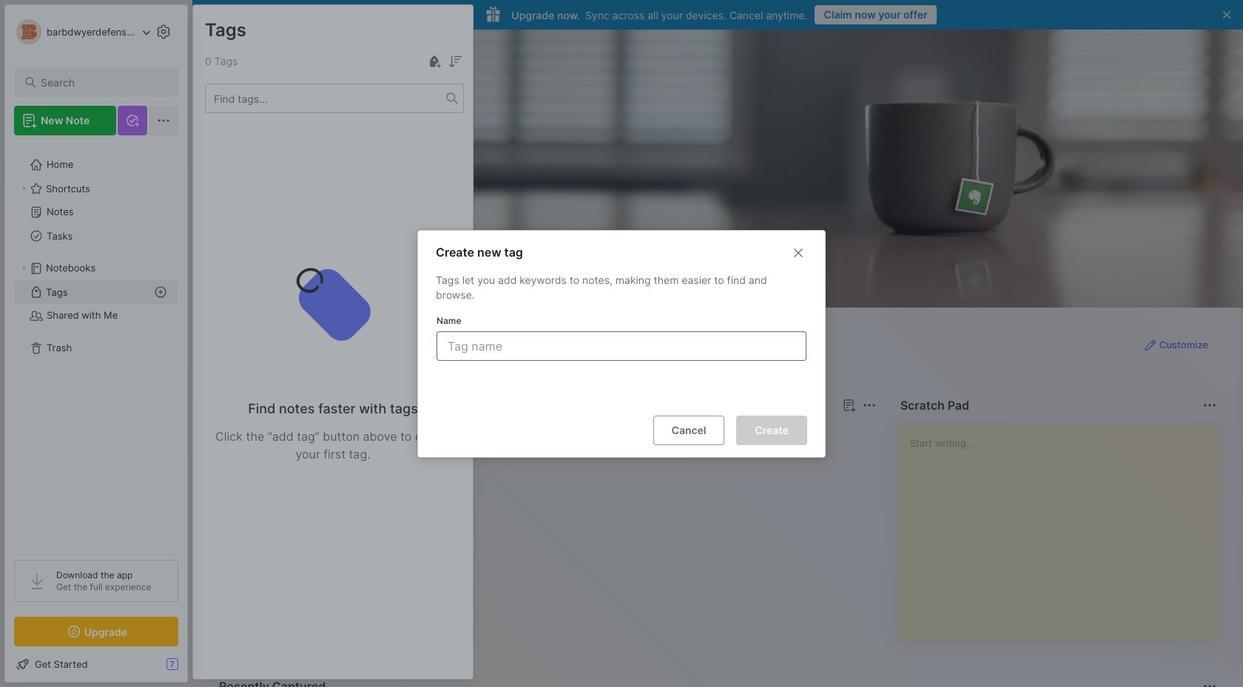 Task type: describe. For each thing, give the bounding box(es) containing it.
settings image
[[155, 23, 172, 41]]

close image
[[790, 244, 807, 261]]

Search text field
[[41, 75, 165, 90]]

Start writing… text field
[[910, 424, 1219, 630]]

main element
[[0, 0, 192, 687]]

tree inside "main" element
[[5, 144, 187, 547]]

Tag name text field
[[446, 332, 800, 360]]



Task type: locate. For each thing, give the bounding box(es) containing it.
Find tags… text field
[[206, 88, 446, 108]]

1 tab from the left
[[219, 423, 262, 441]]

none search field inside "main" element
[[41, 73, 165, 91]]

None search field
[[41, 73, 165, 91]]

create new tag image
[[425, 53, 443, 70]]

tree
[[5, 144, 187, 547]]

tab
[[219, 423, 262, 441], [268, 423, 328, 441]]

2 tab from the left
[[268, 423, 328, 441]]

tab list
[[219, 423, 874, 441]]

0 horizontal spatial tab
[[219, 423, 262, 441]]

expand notebooks image
[[19, 264, 28, 273]]

1 horizontal spatial tab
[[268, 423, 328, 441]]

row group
[[216, 450, 482, 651]]



Task type: vqa. For each thing, say whether or not it's contained in the screenshot.
Close "ICON"
yes



